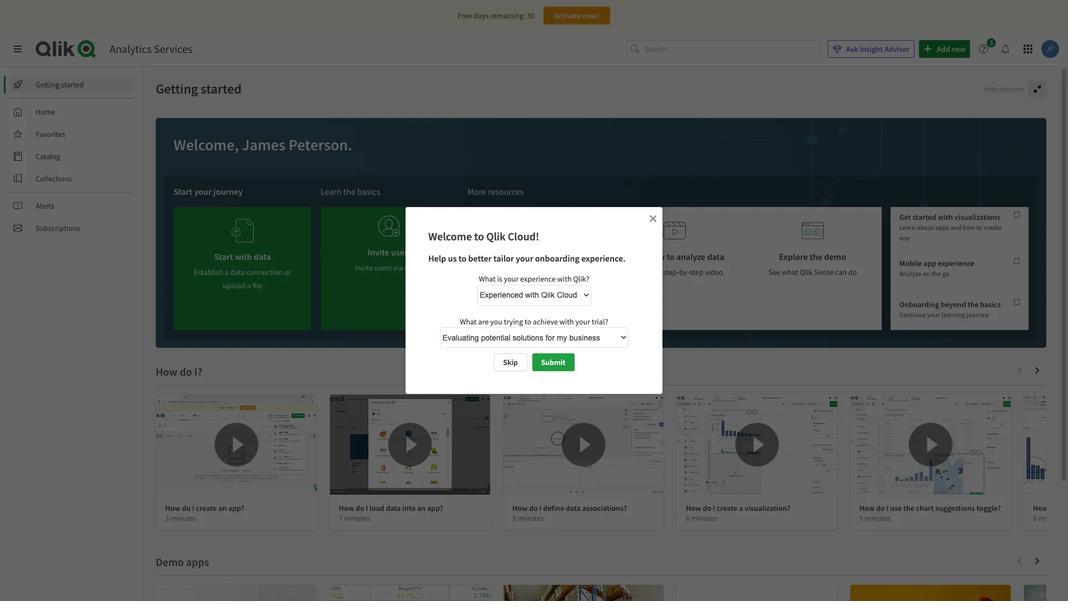 Task type: describe. For each thing, give the bounding box(es) containing it.
activate now!
[[555, 11, 600, 21]]

start
[[174, 186, 193, 197]]

2 vertical spatial with
[[560, 317, 574, 327]]

insights
[[555, 267, 580, 277]]

more
[[468, 186, 487, 197]]

minutes inside how do i load data into an app? 7 minutes
[[344, 514, 370, 523]]

trying
[[504, 317, 524, 327]]

and
[[951, 223, 962, 232]]

data for learn how to analyze data
[[708, 251, 725, 262]]

close sidebar menu image
[[13, 45, 22, 53]]

analytics services
[[110, 42, 193, 56]]

get
[[900, 212, 912, 222]]

email.
[[405, 263, 425, 273]]

minutes inside how do i in 6 minutes
[[1039, 514, 1065, 523]]

into
[[403, 503, 416, 513]]

how inside learn how to analyze data follow this step-by-step video
[[649, 251, 665, 262]]

days
[[474, 11, 489, 21]]

minutes inside the how do i create an app? 3 minutes
[[171, 514, 197, 523]]

about
[[918, 223, 935, 232]]

favorites link
[[9, 125, 134, 143]]

Search text field
[[645, 40, 822, 58]]

home
[[36, 107, 55, 117]]

getting started inside welcome, james peterson. 'main content'
[[156, 80, 242, 97]]

via
[[394, 263, 403, 273]]

how for how do i load data into an app?
[[339, 503, 354, 513]]

apps
[[936, 223, 950, 232]]

beyond
[[942, 299, 967, 309]]

mobile
[[900, 258, 923, 268]]

your left trial?
[[576, 317, 591, 327]]

how for how do i define data associations?
[[513, 503, 528, 513]]

what
[[782, 267, 799, 277]]

skip
[[504, 358, 518, 368]]

follow
[[627, 267, 648, 277]]

james
[[242, 135, 286, 155]]

how do i create a visualization? element
[[686, 503, 791, 513]]

6 inside how do i create a visualization? 6 minutes
[[686, 514, 690, 523]]

the inside how do i use the chart suggestions toggle? 5 minutes
[[904, 503, 915, 513]]

what is your experience with qlik?
[[479, 274, 590, 284]]

journey inside onboarding beyond the basics continue your learning journey
[[967, 311, 989, 319]]

now!
[[583, 11, 600, 21]]

7
[[339, 514, 343, 523]]

data for how do i define data associations?
[[566, 503, 581, 513]]

subscriptions link
[[9, 219, 134, 237]]

free
[[458, 11, 472, 21]]

analyze
[[677, 251, 706, 262]]

is
[[498, 274, 503, 284]]

i for how do i define data associations?
[[540, 503, 542, 513]]

started inside navigation pane 'element'
[[61, 80, 84, 90]]

1 vertical spatial users
[[375, 263, 392, 273]]

ask insight advisor
[[847, 44, 910, 54]]

define
[[544, 503, 565, 513]]

more resources
[[468, 186, 524, 197]]

data for how do i load data into an app?
[[386, 503, 401, 513]]

how do i create a visualization? 6 minutes
[[686, 503, 791, 523]]

do for how do i create an app?
[[182, 503, 191, 513]]

3
[[165, 514, 169, 523]]

× button
[[650, 210, 658, 225]]

tailor
[[494, 253, 514, 264]]

submit button
[[533, 354, 575, 372]]

achieve
[[533, 317, 558, 327]]

the inside 'mobile app experience analyze on the go'
[[932, 270, 942, 278]]

i for how do i in
[[1061, 503, 1063, 513]]

learn for learn the basics
[[321, 186, 342, 197]]

qlik inside explore the demo see what qlik sense can do
[[800, 267, 813, 277]]

you
[[491, 317, 503, 327]]

how do i create an app? 3 minutes
[[165, 503, 245, 523]]

learn the basics
[[321, 186, 381, 197]]

help us to better tailor your onboarding experience.
[[429, 253, 626, 264]]

do for how do i use the chart suggestions toggle?
[[877, 503, 886, 513]]

help
[[429, 253, 447, 264]]

app? inside how do i load data into an app? 7 minutes
[[428, 503, 444, 513]]

welcome to qlik cloud!
[[429, 229, 540, 243]]

how inside get started with visualizations learn about apps and how to create one
[[964, 223, 976, 232]]

to inside get started with visualizations learn about apps and how to create one
[[977, 223, 983, 232]]

free days remaining: 30
[[458, 11, 535, 21]]

how do i load data into an app? element
[[339, 503, 444, 513]]

better
[[469, 253, 492, 264]]

step-
[[664, 267, 680, 277]]

how do i create an app? image
[[156, 395, 317, 495]]

alerts
[[36, 201, 54, 211]]

i for how do i create an app?
[[192, 503, 195, 513]]

visualization?
[[745, 503, 791, 513]]

how do i create a visualization? image
[[678, 395, 838, 495]]

experience inside welcome to qlik sense cloud dialog
[[521, 274, 556, 284]]

30
[[527, 11, 535, 21]]

the inside onboarding beyond the basics continue your learning journey
[[968, 299, 980, 309]]

qlik?
[[574, 274, 590, 284]]

getting inside welcome, james peterson. 'main content'
[[156, 80, 198, 97]]

activate
[[555, 11, 582, 21]]

alerts link
[[9, 197, 134, 215]]

one
[[900, 234, 911, 242]]

how for how do i use the chart suggestions toggle?
[[860, 503, 875, 513]]

activate now! link
[[544, 7, 611, 24]]

a
[[740, 503, 744, 513]]

do inside explore the demo see what qlik sense can do
[[849, 267, 858, 277]]

advisor
[[885, 44, 910, 54]]

an inside how do i load data into an app? 7 minutes
[[418, 503, 426, 513]]

load
[[370, 503, 385, 513]]

qlik inside dialog
[[487, 229, 506, 243]]

6 inside how do i in 6 minutes
[[1034, 514, 1038, 523]]

favorites
[[36, 129, 65, 139]]

i for how do i use the chart suggestions toggle?
[[887, 503, 889, 513]]

continue
[[900, 311, 926, 319]]

get started with visualizations learn about apps and how to create one
[[900, 212, 1002, 242]]

invite users image
[[379, 212, 401, 241]]

create for how do i create an app?
[[196, 503, 217, 513]]

app? inside the how do i create an app? 3 minutes
[[228, 503, 245, 513]]

do for how do i in
[[1051, 503, 1059, 513]]

your inside onboarding beyond the basics continue your learning journey
[[928, 311, 941, 319]]

welcome, james peterson. main content
[[143, 67, 1069, 601]]

getting started link
[[9, 76, 134, 94]]

catalog link
[[9, 148, 134, 165]]

1 horizontal spatial started
[[201, 80, 242, 97]]

started inside get started with visualizations learn about apps and how to create one
[[913, 212, 937, 222]]

welcome,
[[174, 135, 239, 155]]

learn inside get started with visualizations learn about apps and how to create one
[[900, 223, 916, 232]]

minutes inside how do i define data associations? 5 minutes
[[518, 514, 544, 523]]

how do i use the chart suggestions toggle? 5 minutes
[[860, 503, 1002, 523]]

learn how to analyze data follow this step-by-step video
[[625, 251, 725, 277]]



Task type: vqa. For each thing, say whether or not it's contained in the screenshot.
the alert'.
no



Task type: locate. For each thing, give the bounding box(es) containing it.
learn down "get"
[[900, 223, 916, 232]]

with up apps
[[939, 212, 954, 222]]

your right the is
[[504, 274, 519, 284]]

1 vertical spatial experience
[[521, 274, 556, 284]]

on
[[924, 270, 931, 278]]

users up the via
[[391, 247, 412, 258]]

3 minutes from the left
[[518, 514, 544, 523]]

how inside how do i create a visualization? 6 minutes
[[686, 503, 702, 513]]

how left a
[[686, 503, 702, 513]]

i inside the how do i create an app? 3 minutes
[[192, 503, 195, 513]]

analytics
[[110, 42, 152, 56]]

4 i from the left
[[714, 503, 716, 513]]

0 vertical spatial experience
[[939, 258, 975, 268]]

i
[[192, 503, 195, 513], [366, 503, 368, 513], [540, 503, 542, 513], [714, 503, 716, 513], [887, 503, 889, 513], [1061, 503, 1063, 513]]

analytics services element
[[110, 42, 193, 56]]

3 how from the left
[[513, 503, 528, 513]]

how left in
[[1034, 503, 1049, 513]]

how do i use the chart suggestions toggle? image
[[851, 395, 1012, 495]]

getting down services
[[156, 80, 198, 97]]

1 horizontal spatial analyze
[[900, 270, 922, 278]]

with right achieve
[[560, 317, 574, 327]]

6 down the how do i interact with visualizations? element
[[1034, 514, 1038, 523]]

0 horizontal spatial qlik
[[487, 229, 506, 243]]

navigation pane element
[[0, 71, 142, 242]]

6 down how do i create a visualization? element at the right bottom of page
[[686, 514, 690, 523]]

6
[[686, 514, 690, 523], [1034, 514, 1038, 523]]

4 how from the left
[[686, 503, 702, 513]]

minutes right 3
[[171, 514, 197, 523]]

analyze inside "analyze sample data experience data to insights"
[[498, 251, 527, 262]]

welcome
[[429, 229, 472, 243]]

data
[[559, 251, 576, 262], [708, 251, 725, 262], [531, 267, 545, 277], [386, 503, 401, 513], [566, 503, 581, 513]]

2 horizontal spatial learn
[[900, 223, 916, 232]]

0 vertical spatial what
[[479, 274, 496, 284]]

collections link
[[9, 170, 134, 188]]

sense
[[815, 267, 834, 277]]

getting started inside navigation pane 'element'
[[36, 80, 84, 90]]

1 horizontal spatial 6
[[1034, 514, 1038, 523]]

how do i use the chart suggestions toggle? element
[[860, 503, 1002, 513]]

1 vertical spatial journey
[[967, 311, 989, 319]]

the left go
[[932, 270, 942, 278]]

minutes down define
[[518, 514, 544, 523]]

explore
[[780, 251, 809, 262]]

minutes inside how do i use the chart suggestions toggle? 5 minutes
[[866, 514, 892, 523]]

what
[[479, 274, 496, 284], [460, 317, 477, 327]]

data left into
[[386, 503, 401, 513]]

to
[[977, 223, 983, 232], [475, 229, 484, 243], [667, 251, 675, 262], [459, 253, 467, 264], [547, 267, 553, 277], [525, 317, 532, 327]]

peterson.
[[289, 135, 353, 155]]

getting started up home link in the left top of the page
[[36, 80, 84, 90]]

2 horizontal spatial started
[[913, 212, 937, 222]]

to up step-
[[667, 251, 675, 262]]

onboarding
[[900, 299, 940, 309]]

to inside learn how to analyze data follow this step-by-step video
[[667, 251, 675, 262]]

0 vertical spatial invite
[[368, 247, 390, 258]]

1 vertical spatial analyze
[[900, 270, 922, 278]]

explore the demo image
[[802, 216, 824, 246]]

journey right start
[[214, 186, 243, 197]]

i inside how do i load data into an app? 7 minutes
[[366, 503, 368, 513]]

0 horizontal spatial analyze
[[498, 251, 527, 262]]

how for how do i create an app?
[[165, 503, 181, 513]]

0 vertical spatial how
[[964, 223, 976, 232]]

1 horizontal spatial getting
[[156, 80, 198, 97]]

2 how from the left
[[339, 503, 354, 513]]

data inside how do i define data associations? 5 minutes
[[566, 503, 581, 513]]

data up insights
[[559, 251, 576, 262]]

0 horizontal spatial basics
[[358, 186, 381, 197]]

5 how from the left
[[860, 503, 875, 513]]

app
[[924, 258, 937, 268]]

0 horizontal spatial started
[[61, 80, 84, 90]]

explore the demo see what qlik sense can do
[[769, 251, 858, 277]]

getting inside navigation pane 'element'
[[36, 80, 59, 90]]

the down peterson. at the left of page
[[344, 186, 356, 197]]

basics up invite users 'image'
[[358, 186, 381, 197]]

0 vertical spatial basics
[[358, 186, 381, 197]]

how do i create an app? element
[[165, 503, 245, 513]]

how inside the how do i create an app? 3 minutes
[[165, 503, 181, 513]]

2 an from the left
[[418, 503, 426, 513]]

1 an from the left
[[219, 503, 227, 513]]

invite down invite users 'image'
[[368, 247, 390, 258]]

how inside how do i load data into an app? 7 minutes
[[339, 503, 354, 513]]

submit
[[542, 358, 566, 368]]

to up the better
[[475, 229, 484, 243]]

2 horizontal spatial create
[[985, 223, 1002, 232]]

do inside how do i in 6 minutes
[[1051, 503, 1059, 513]]

5 minutes from the left
[[866, 514, 892, 523]]

create for how do i create a visualization?
[[717, 503, 738, 513]]

start your journey
[[174, 186, 243, 197]]

do inside how do i use the chart suggestions toggle? 5 minutes
[[877, 503, 886, 513]]

1 horizontal spatial an
[[418, 503, 426, 513]]

by-
[[680, 267, 690, 277]]

mobile app experience analyze on the go
[[900, 258, 975, 278]]

how do i load data into an app? image
[[330, 395, 491, 495]]

onboarding beyond the basics continue your learning journey
[[900, 299, 1002, 319]]

what left the is
[[479, 274, 496, 284]]

1 horizontal spatial getting started
[[156, 80, 242, 97]]

how left use
[[860, 503, 875, 513]]

4 minutes from the left
[[692, 514, 718, 523]]

how do i interact with visualizations? image
[[1025, 395, 1069, 495]]

video
[[706, 267, 724, 277]]

basics right 'beyond'
[[981, 299, 1002, 309]]

1 horizontal spatial journey
[[967, 311, 989, 319]]

resources
[[488, 186, 524, 197]]

1 vertical spatial learn
[[900, 223, 916, 232]]

how up this
[[649, 251, 665, 262]]

invite left the via
[[355, 263, 373, 273]]

1 horizontal spatial basics
[[981, 299, 1002, 309]]

1 how from the left
[[165, 503, 181, 513]]

learn inside learn how to analyze data follow this step-by-step video
[[625, 251, 647, 262]]

to down 'visualizations' on the top right of page
[[977, 223, 983, 232]]

5 inside how do i define data associations? 5 minutes
[[513, 514, 517, 523]]

how inside how do i define data associations? 5 minutes
[[513, 503, 528, 513]]

0 horizontal spatial 5
[[513, 514, 517, 523]]

minutes down use
[[866, 514, 892, 523]]

how do i define data associations? image
[[504, 395, 664, 495]]

toggle?
[[977, 503, 1002, 513]]

qlik up "tailor"
[[487, 229, 506, 243]]

basics
[[358, 186, 381, 197], [981, 299, 1002, 309]]

getting up home
[[36, 80, 59, 90]]

how up 3
[[165, 503, 181, 513]]

2 6 from the left
[[1034, 514, 1038, 523]]

how do i interact with visualizations? element
[[1034, 503, 1069, 513]]

visualizations
[[955, 212, 1001, 222]]

your up experience
[[516, 253, 534, 264]]

0 vertical spatial users
[[391, 247, 412, 258]]

how for how do i create a visualization?
[[686, 503, 702, 513]]

0 horizontal spatial journey
[[214, 186, 243, 197]]

i inside how do i create a visualization? 6 minutes
[[714, 503, 716, 513]]

skip button
[[494, 354, 528, 372]]

do for how do i create a visualization?
[[703, 503, 712, 513]]

demo
[[825, 251, 847, 262]]

with left qlik?
[[558, 274, 572, 284]]

create inside the how do i create an app? 3 minutes
[[196, 503, 217, 513]]

1 vertical spatial invite
[[355, 263, 373, 273]]

the up sense
[[810, 251, 823, 262]]

5 inside how do i use the chart suggestions toggle? 5 minutes
[[860, 514, 864, 523]]

i for how do i create a visualization?
[[714, 503, 716, 513]]

your right start
[[194, 186, 212, 197]]

how inside how do i use the chart suggestions toggle? 5 minutes
[[860, 503, 875, 513]]

services
[[154, 42, 193, 56]]

ask
[[847, 44, 859, 54]]

associations?
[[583, 503, 628, 513]]

6 how from the left
[[1034, 503, 1049, 513]]

to right trying on the left
[[525, 317, 532, 327]]

how inside how do i in 6 minutes
[[1034, 503, 1049, 513]]

data down sample
[[531, 267, 545, 277]]

the right 'beyond'
[[968, 299, 980, 309]]

minutes down how do i create a visualization? element at the right bottom of page
[[692, 514, 718, 523]]

0 horizontal spatial getting
[[36, 80, 59, 90]]

0 horizontal spatial learn
[[321, 186, 342, 197]]

do inside how do i create a visualization? 6 minutes
[[703, 503, 712, 513]]

getting
[[36, 80, 59, 90], [156, 80, 198, 97]]

journey right the learning
[[967, 311, 989, 319]]

searchbar element
[[627, 40, 822, 58]]

learn how to analyze data image
[[664, 216, 686, 246]]

0 horizontal spatial getting started
[[36, 80, 84, 90]]

1 vertical spatial what
[[460, 317, 477, 327]]

what for what is your experience with qlik?
[[479, 274, 496, 284]]

do inside how do i define data associations? 5 minutes
[[530, 503, 538, 513]]

welcome, james peterson.
[[174, 135, 353, 155]]

0 vertical spatial journey
[[214, 186, 243, 197]]

6 i from the left
[[1061, 503, 1063, 513]]

users left the via
[[375, 263, 392, 273]]

invite
[[368, 247, 390, 258], [355, 263, 373, 273]]

create inside get started with visualizations learn about apps and how to create one
[[985, 223, 1002, 232]]

can
[[836, 267, 847, 277]]

what left are
[[460, 317, 477, 327]]

0 horizontal spatial how
[[649, 251, 665, 262]]

0 horizontal spatial experience
[[521, 274, 556, 284]]

use
[[891, 503, 903, 513]]

see
[[769, 267, 781, 277]]

experience down sample
[[521, 274, 556, 284]]

1 app? from the left
[[228, 503, 245, 513]]

0 vertical spatial with
[[939, 212, 954, 222]]

invite users invite users via email.
[[355, 247, 425, 273]]

0 vertical spatial qlik
[[487, 229, 506, 243]]

learn down peterson. at the left of page
[[321, 186, 342, 197]]

1 6 from the left
[[686, 514, 690, 523]]

experience.
[[582, 253, 626, 264]]

qlik right the what
[[800, 267, 813, 277]]

data inside learn how to analyze data follow this step-by-step video
[[708, 251, 725, 262]]

trial?
[[592, 317, 609, 327]]

how right "and"
[[964, 223, 976, 232]]

getting started down services
[[156, 80, 242, 97]]

subscriptions
[[36, 223, 80, 233]]

go
[[943, 270, 950, 278]]

×
[[650, 210, 658, 225]]

0 horizontal spatial 6
[[686, 514, 690, 523]]

your down onboarding
[[928, 311, 941, 319]]

0 horizontal spatial create
[[196, 503, 217, 513]]

users
[[391, 247, 412, 258], [375, 263, 392, 273]]

insight
[[860, 44, 884, 54]]

1 horizontal spatial create
[[717, 503, 738, 513]]

ask insight advisor button
[[829, 40, 915, 58]]

to down 'onboarding'
[[547, 267, 553, 277]]

analyze
[[498, 251, 527, 262], [900, 270, 922, 278]]

1 vertical spatial basics
[[981, 299, 1002, 309]]

the inside explore the demo see what qlik sense can do
[[810, 251, 823, 262]]

2 minutes from the left
[[344, 514, 370, 523]]

the
[[344, 186, 356, 197], [810, 251, 823, 262], [932, 270, 942, 278], [968, 299, 980, 309], [904, 503, 915, 513]]

how left define
[[513, 503, 528, 513]]

create inside how do i create a visualization? 6 minutes
[[717, 503, 738, 513]]

experience inside 'mobile app experience analyze on the go'
[[939, 258, 975, 268]]

welcome to qlik sense cloud dialog
[[406, 207, 663, 394]]

1 5 from the left
[[513, 514, 517, 523]]

experience
[[939, 258, 975, 268], [521, 274, 556, 284]]

1 minutes from the left
[[171, 514, 197, 523]]

an inside the how do i create an app? 3 minutes
[[219, 503, 227, 513]]

learn
[[321, 186, 342, 197], [900, 223, 916, 232], [625, 251, 647, 262]]

analyze down the mobile
[[900, 270, 922, 278]]

learning
[[942, 311, 966, 319]]

what for what are you trying to achieve with your trial?
[[460, 317, 477, 327]]

collections
[[36, 174, 72, 184]]

0 vertical spatial analyze
[[498, 251, 527, 262]]

data for analyze sample data
[[531, 267, 545, 277]]

0 horizontal spatial app?
[[228, 503, 245, 513]]

analyze inside 'mobile app experience analyze on the go'
[[900, 270, 922, 278]]

1 horizontal spatial app?
[[428, 503, 444, 513]]

step
[[690, 267, 704, 277]]

the right use
[[904, 503, 915, 513]]

0 horizontal spatial what
[[460, 317, 477, 327]]

what are you trying to achieve with your trial?
[[460, 317, 609, 327]]

do for how do i load data into an app?
[[356, 503, 365, 513]]

i inside how do i use the chart suggestions toggle? 5 minutes
[[887, 503, 889, 513]]

6 minutes from the left
[[1039, 514, 1065, 523]]

how do i in 6 minutes
[[1034, 503, 1069, 523]]

1 horizontal spatial learn
[[625, 251, 647, 262]]

0 vertical spatial learn
[[321, 186, 342, 197]]

2 i from the left
[[366, 503, 368, 513]]

0 horizontal spatial an
[[219, 503, 227, 513]]

i inside how do i in 6 minutes
[[1061, 503, 1063, 513]]

data inside how do i load data into an app? 7 minutes
[[386, 503, 401, 513]]

in
[[1065, 503, 1069, 513]]

home link
[[9, 103, 134, 121]]

2 5 from the left
[[860, 514, 864, 523]]

data up video
[[708, 251, 725, 262]]

onboarding
[[536, 253, 580, 264]]

do for how do i define data associations?
[[530, 503, 538, 513]]

cloud!
[[508, 229, 540, 243]]

experience up go
[[939, 258, 975, 268]]

us
[[448, 253, 457, 264]]

hide welcome image
[[1034, 85, 1043, 94]]

data right define
[[566, 503, 581, 513]]

with inside get started with visualizations learn about apps and how to create one
[[939, 212, 954, 222]]

1 horizontal spatial what
[[479, 274, 496, 284]]

1 horizontal spatial experience
[[939, 258, 975, 268]]

how up "7"
[[339, 503, 354, 513]]

this
[[650, 267, 662, 277]]

analyze up experience
[[498, 251, 527, 262]]

your
[[194, 186, 212, 197], [516, 253, 534, 264], [504, 274, 519, 284], [928, 311, 941, 319], [576, 317, 591, 327]]

learn up follow
[[625, 251, 647, 262]]

1 horizontal spatial how
[[964, 223, 976, 232]]

minutes inside how do i create a visualization? 6 minutes
[[692, 514, 718, 523]]

1 horizontal spatial 5
[[860, 514, 864, 523]]

catalog
[[36, 151, 60, 161]]

1 vertical spatial qlik
[[800, 267, 813, 277]]

1 i from the left
[[192, 503, 195, 513]]

minutes right "7"
[[344, 514, 370, 523]]

i for how do i load data into an app?
[[366, 503, 368, 513]]

1 vertical spatial how
[[649, 251, 665, 262]]

5 i from the left
[[887, 503, 889, 513]]

how do i define data associations? 5 minutes
[[513, 503, 628, 523]]

how do i load data into an app? 7 minutes
[[339, 503, 444, 523]]

how for how do i in
[[1034, 503, 1049, 513]]

1 horizontal spatial qlik
[[800, 267, 813, 277]]

to right us
[[459, 253, 467, 264]]

how do i define data associations? element
[[513, 503, 628, 513]]

3 i from the left
[[540, 503, 542, 513]]

experience
[[494, 267, 529, 277]]

started
[[61, 80, 84, 90], [201, 80, 242, 97], [913, 212, 937, 222]]

basics inside onboarding beyond the basics continue your learning journey
[[981, 299, 1002, 309]]

i inside how do i define data associations? 5 minutes
[[540, 503, 542, 513]]

2 app? from the left
[[428, 503, 444, 513]]

analyze sample data image
[[526, 216, 548, 246]]

do inside the how do i create an app? 3 minutes
[[182, 503, 191, 513]]

do inside how do i load data into an app? 7 minutes
[[356, 503, 365, 513]]

minutes down the how do i interact with visualizations? element
[[1039, 514, 1065, 523]]

analyze sample data experience data to insights
[[494, 251, 580, 277]]

sample
[[529, 251, 557, 262]]

to inside "analyze sample data experience data to insights"
[[547, 267, 553, 277]]

learn for learn how to analyze data follow this step-by-step video
[[625, 251, 647, 262]]

1 vertical spatial with
[[558, 274, 572, 284]]

2 vertical spatial learn
[[625, 251, 647, 262]]



